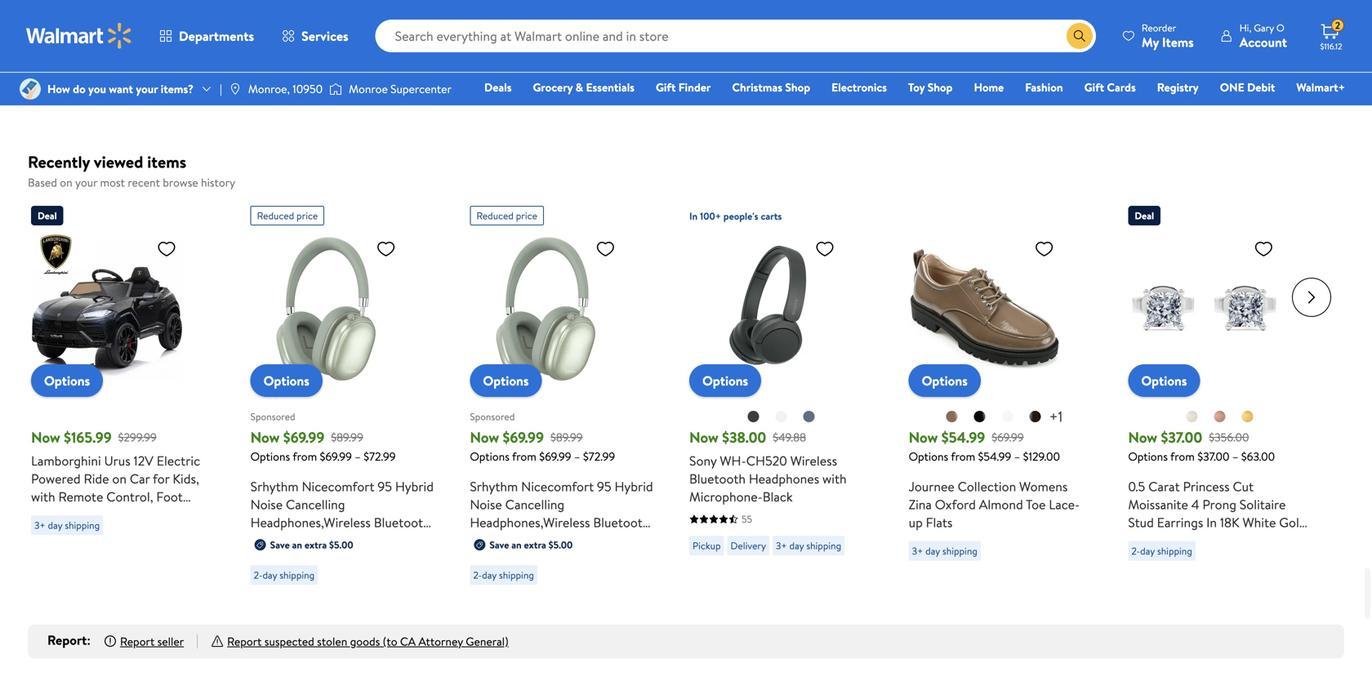 Task type: vqa. For each thing, say whether or not it's contained in the screenshot.
"Edit or Cancel an Order" link
no



Task type: locate. For each thing, give the bounding box(es) containing it.
4 right my
[[1176, 43, 1184, 61]]

wheels right 7
[[1187, 43, 1227, 61]]

black image up $38.00
[[747, 410, 760, 423]]

foot inside now $165.99 $299.99 lamborghini urus 12v electric powered ride on car for kids, with remote control, foot pedal, mp3 player and led headlights
[[156, 488, 183, 506]]

electric inside rock wheels licensed lamborghini urus ride on truck car toy 12v battery powered electric 4 wheels kids toys w parent remote control foot pedal music aux led headlights 2 speeds pink
[[1129, 43, 1172, 61]]

options link for first add to favorites list, srhythm nicecomfort 95 hybrid noise cancelling headphones,wireless bluetooth headset with transparency mode,hd sound image from the right
[[470, 364, 542, 397]]

$165.99
[[64, 427, 112, 448]]

0 horizontal spatial 95
[[378, 478, 392, 496]]

battery
[[381, 7, 423, 25], [1039, 7, 1082, 25], [1197, 25, 1239, 43]]

1 $72.99 from the left
[[364, 449, 396, 465]]

journee
[[909, 478, 955, 496]]

1 horizontal spatial bluetooth
[[594, 514, 650, 532]]

2 $5.00 from the left
[[549, 538, 573, 552]]

1 horizontal spatial save
[[490, 538, 509, 552]]

extra for options link corresponding to first add to favorites list, srhythm nicecomfort 95 hybrid noise cancelling headphones,wireless bluetooth headset with transparency mode,hd sound image from the right
[[524, 538, 547, 552]]

1 horizontal spatial shop
[[928, 79, 953, 95]]

2 right debit
[[1280, 79, 1287, 97]]

0 horizontal spatial hybrid
[[395, 478, 434, 496]]

srhythm nicecomfort 95 hybrid noise cancelling headphones,wireless bluetooth headset with transparency mode,hd sound for options link related to 2nd add to favorites list, srhythm nicecomfort 95 hybrid noise cancelling headphones,wireless bluetooth headset with transparency mode,hd sound image from right
[[251, 478, 434, 568]]

control, up 'services'
[[331, 7, 378, 25]]

ride inside the hikiddo electric ride on car for kids, licensed audi 12v powered ride-on toy with remote - pink
[[125, 0, 150, 7]]

black down ch520
[[763, 488, 793, 506]]

options link for 2nd add to favorites list, srhythm nicecomfort 95 hybrid noise cancelling headphones,wireless bluetooth headset with transparency mode,hd sound image from right
[[251, 364, 323, 397]]

0 horizontal spatial toy
[[79, 25, 98, 43]]

2 v from the left
[[997, 0, 1005, 7]]

5 now from the left
[[909, 427, 938, 448]]

0 vertical spatial 2
[[1336, 19, 1341, 32]]

earrings
[[1158, 514, 1204, 532]]

0 horizontal spatial sound
[[309, 550, 344, 568]]

1 powered, from the left
[[251, 25, 303, 43]]

3+ day shipping
[[34, 76, 100, 90], [254, 76, 319, 90], [693, 76, 758, 90], [1132, 76, 1198, 90], [34, 518, 100, 532], [776, 539, 842, 553], [912, 544, 978, 558]]

remote up 'services'
[[283, 7, 328, 25]]

rose image
[[1214, 410, 1227, 423]]

1 horizontal spatial srhythm nicecomfort 95 hybrid noise cancelling headphones,wireless bluetooth headset with transparency mode,hd sound image
[[470, 232, 622, 384]]

lamborghini 12 v powered ride on cars, remote control, battery powered, black
[[909, 0, 1104, 43]]

12 inside lamborghini 12 v powered ride on cars, remote control, battery powered, black
[[982, 0, 994, 7]]

2 95 from the left
[[597, 478, 612, 496]]

0 horizontal spatial srhythm nicecomfort 95 hybrid noise cancelling headphones,wireless bluetooth headset with transparency mode,hd sound image
[[251, 232, 403, 384]]

0 vertical spatial in
[[690, 209, 698, 223]]

remote inside lamborghini 12 v powered ride on cars, remote control, battery powered, black
[[941, 7, 986, 25]]

lamborghini urus 12v electric powered ride on car for kids, with remote control, foot pedal, mp3 player and led headlights up "&"
[[470, 0, 666, 61]]

$37.00 down $356.00
[[1198, 449, 1230, 465]]

save an extra $5.00
[[270, 538, 353, 552], [490, 538, 573, 552]]

pink
[[184, 25, 208, 43], [1172, 97, 1196, 115]]

1 horizontal spatial price
[[516, 209, 538, 223]]

shipping
[[65, 76, 100, 90], [284, 76, 319, 90], [723, 76, 758, 90], [1162, 76, 1198, 90], [65, 518, 100, 532], [807, 539, 842, 553], [943, 544, 978, 558], [1158, 544, 1193, 558], [280, 568, 315, 582], [499, 568, 534, 582]]

powered, inside the lamborghini 12 v powered ride on cars, remote control, battery powered, green
[[251, 25, 303, 43]]

12v inside the hikiddo electric ride on car for kids, licensed audi 12v powered ride-on toy with remote - pink
[[142, 7, 162, 25]]

$63.00
[[1242, 449, 1276, 465]]

player up deals link
[[470, 43, 505, 61]]

1 horizontal spatial gift
[[1085, 79, 1105, 95]]

2- for options link related to 2nd add to favorites list, srhythm nicecomfort 95 hybrid noise cancelling headphones,wireless bluetooth headset with transparency mode,hd sound image from right
[[254, 568, 263, 582]]

lamborghini urus 12v electric powered ride on car for kids, with remote control, foot pedal, mp3 player and led headlights up christmas shop link
[[690, 0, 885, 61]]

1 vertical spatial in
[[1207, 514, 1218, 532]]

in left 100+
[[690, 209, 698, 223]]

1 horizontal spatial 2-
[[473, 568, 482, 582]]

0.5
[[1129, 478, 1146, 496]]

remote inside now $165.99 $299.99 lamborghini urus 12v electric powered ride on car for kids, with remote control, foot pedal, mp3 player and led headlights
[[58, 488, 103, 506]]

 image left the how on the top
[[20, 78, 41, 100]]

0 horizontal spatial 2-day shipping
[[254, 568, 315, 582]]

1 extra from the left
[[305, 538, 327, 552]]

account
[[1240, 33, 1288, 51]]

pink down 'registry' link
[[1172, 97, 1196, 115]]

cars, inside lamborghini 12 v powered ride on cars, remote control, battery powered, black
[[909, 7, 938, 25]]

journee collection womens zina oxford almond toe lace-up flats image
[[909, 232, 1061, 384]]

2 srhythm from the left
[[470, 478, 518, 496]]

v inside lamborghini 12 v powered ride on cars, remote control, battery powered, black
[[997, 0, 1005, 7]]

1 add to favorites list, srhythm nicecomfort 95 hybrid noise cancelling headphones,wireless bluetooth headset with transparency mode,hd sound image from the left
[[376, 239, 396, 259]]

wireless
[[791, 452, 838, 470]]

black image right taupe image
[[974, 410, 987, 423]]

1 horizontal spatial 4
[[1192, 496, 1200, 514]]

1 horizontal spatial mp3
[[635, 25, 661, 43]]

1 $89.99 from the left
[[331, 430, 364, 446]]

0 horizontal spatial player
[[97, 506, 132, 524]]

1 horizontal spatial your
[[136, 81, 158, 97]]

2 headset from the left
[[470, 532, 517, 550]]

sound
[[309, 550, 344, 568], [528, 550, 564, 568]]

remote down '$165.99'
[[58, 488, 103, 506]]

1 lamborghini urus 12v electric powered ride on car for kids, with remote control, foot pedal, mp3 player and led headlights from the left
[[470, 0, 666, 61]]

black inside lamborghini 12 v powered ride on cars, remote control, battery powered, black
[[965, 25, 995, 43]]

0 horizontal spatial battery
[[381, 7, 423, 25]]

toy
[[79, 25, 98, 43], [1152, 25, 1171, 43], [909, 79, 925, 95]]

now inside now $38.00 $49.88 sony wh-ch520 wireless bluetooth headphones with microphone-black
[[690, 427, 719, 448]]

over
[[1171, 532, 1200, 550]]

1 shop from the left
[[786, 79, 811, 95]]

1 horizontal spatial 95
[[597, 478, 612, 496]]

1 hybrid from the left
[[395, 478, 434, 496]]

2 12 from the left
[[982, 0, 994, 7]]

christmas
[[732, 79, 783, 95]]

0 horizontal spatial reduced
[[257, 209, 294, 223]]

srhythm nicecomfort 95 hybrid noise cancelling headphones,wireless bluetooth headset with transparency mode,hd sound image
[[251, 232, 403, 384], [470, 232, 622, 384]]

0 horizontal spatial $72.99
[[364, 449, 396, 465]]

1 vertical spatial $37.00
[[1198, 449, 1230, 465]]

hybrid
[[395, 478, 434, 496], [615, 478, 653, 496]]

items?
[[161, 81, 194, 97]]

one
[[1221, 79, 1245, 95]]

1 reduced from the left
[[257, 209, 294, 223]]

2-day shipping
[[254, 568, 315, 582], [473, 568, 534, 582]]

for inside now $165.99 $299.99 lamborghini urus 12v electric powered ride on car for kids, with remote control, foot pedal, mp3 player and led headlights
[[153, 470, 170, 488]]

options link for add to favorites list, sony wh-ch520 wireless bluetooth headphones with microphone-black image
[[690, 364, 762, 397]]

2 – from the left
[[574, 449, 581, 465]]

product group containing +1
[[909, 199, 1093, 592]]

2 $72.99 from the left
[[583, 449, 615, 465]]

0 horizontal spatial transparency
[[328, 532, 402, 550]]

black image
[[747, 410, 760, 423], [974, 410, 987, 423]]

add to favorites list, srhythm nicecomfort 95 hybrid noise cancelling headphones,wireless bluetooth headset with transparency mode,hd sound image
[[376, 239, 396, 259], [596, 239, 616, 259]]

battery left hi,
[[1197, 25, 1239, 43]]

$54.99 up collection
[[979, 449, 1012, 465]]

you
[[88, 81, 106, 97]]

2 headphones,wireless from the left
[[470, 514, 590, 532]]

0 horizontal spatial mp3
[[68, 506, 94, 524]]

1 horizontal spatial black image
[[974, 410, 987, 423]]

control, up home on the top of page
[[989, 7, 1036, 25]]

shop
[[786, 79, 811, 95], [928, 79, 953, 95]]

now $165.99 $299.99 lamborghini urus 12v electric powered ride on car for kids, with remote control, foot pedal, mp3 player and led headlights
[[31, 427, 200, 542]]

1 horizontal spatial  image
[[329, 81, 342, 97]]

0 horizontal spatial v
[[338, 0, 347, 7]]

1 options link from the left
[[31, 364, 103, 397]]

general)
[[466, 634, 509, 650]]

licensed left audi
[[61, 7, 110, 25]]

powered, inside lamborghini 12 v powered ride on cars, remote control, battery powered, black
[[909, 25, 962, 43]]

1 white image from the left
[[775, 410, 788, 423]]

4 now from the left
[[690, 427, 719, 448]]

save an extra $5.00 for options link corresponding to first add to favorites list, srhythm nicecomfort 95 hybrid noise cancelling headphones,wireless bluetooth headset with transparency mode,hd sound image from the right
[[490, 538, 573, 552]]

on inside "recently viewed items based on your most recent browse history"
[[60, 174, 72, 190]]

12
[[324, 0, 335, 7], [982, 0, 994, 7]]

services button
[[268, 16, 363, 56]]

1 12 from the left
[[324, 0, 335, 7]]

2 srhythm nicecomfort 95 hybrid noise cancelling headphones,wireless bluetooth headset with transparency mode,hd sound from the left
[[470, 478, 653, 568]]

4 left 'prong'
[[1192, 496, 1200, 514]]

now inside 'now $54.99 $69.99 options from $54.99 – $129.00'
[[909, 427, 938, 448]]

cars, for lamborghini 12 v powered ride on cars, remote control, battery powered, green
[[251, 7, 279, 25]]

4 options link from the left
[[690, 364, 762, 397]]

1 deal from the left
[[38, 209, 57, 223]]

for down $299.99
[[153, 470, 170, 488]]

gift left cards
[[1085, 79, 1105, 95]]

0 horizontal spatial reduced price
[[257, 209, 318, 223]]

o
[[1277, 21, 1285, 35]]

now inside now $37.00 $356.00 options from $37.00 – $63.00
[[1129, 427, 1158, 448]]

how
[[47, 81, 70, 97]]

1 horizontal spatial save an extra $5.00
[[490, 538, 573, 552]]

– inside 'now $54.99 $69.99 options from $54.99 – $129.00'
[[1015, 449, 1021, 465]]

2 hybrid from the left
[[615, 478, 653, 496]]

2 now from the left
[[251, 427, 280, 448]]

and up the "deals"
[[508, 43, 529, 61]]

product group
[[31, 0, 228, 99], [251, 0, 447, 99], [470, 0, 667, 99], [690, 0, 886, 99], [909, 0, 1106, 99], [1129, 0, 1325, 115], [31, 199, 215, 592], [251, 199, 434, 592], [470, 199, 654, 592], [690, 199, 873, 592], [909, 199, 1093, 592], [1129, 199, 1312, 592]]

1 horizontal spatial sponsored
[[470, 410, 515, 424]]

gift left "finder"
[[656, 79, 676, 95]]

2 transparency from the left
[[547, 532, 621, 550]]

0 horizontal spatial report
[[47, 631, 87, 649]]

now for $38.00
[[690, 427, 719, 448]]

0 vertical spatial wheels
[[1160, 0, 1201, 7]]

0 horizontal spatial an
[[292, 538, 302, 552]]

2- for options link corresponding to first add to favorites list, srhythm nicecomfort 95 hybrid noise cancelling headphones,wireless bluetooth headset with transparency mode,hd sound image from the right
[[473, 568, 482, 582]]

1 horizontal spatial headset
[[470, 532, 517, 550]]

2-day shipping up the suspected at the left bottom of the page
[[254, 568, 315, 582]]

$38.00
[[722, 427, 767, 448]]

your left most
[[75, 174, 97, 190]]

2 shop from the left
[[928, 79, 953, 95]]

5 options link from the left
[[909, 364, 981, 397]]

control, down $299.99
[[106, 488, 153, 506]]

4 – from the left
[[1233, 449, 1239, 465]]

1 horizontal spatial reduced price
[[477, 209, 538, 223]]

white image left rose image
[[1186, 410, 1199, 423]]

collection
[[958, 478, 1017, 496]]

1 horizontal spatial $5.00
[[549, 538, 573, 552]]

gift cards
[[1085, 79, 1136, 95]]

0 horizontal spatial 2
[[1280, 79, 1287, 97]]

2 an from the left
[[512, 538, 522, 552]]

1 horizontal spatial 12
[[982, 0, 994, 7]]

save
[[270, 538, 290, 552], [490, 538, 509, 552]]

1 srhythm nicecomfort 95 hybrid noise cancelling headphones,wireless bluetooth headset with transparency mode,hd sound from the left
[[251, 478, 434, 568]]

in 100+ people's carts
[[690, 209, 782, 223]]

car up -
[[171, 0, 191, 7]]

2 save an extra $5.00 from the left
[[490, 538, 573, 552]]

1 horizontal spatial in
[[1207, 514, 1218, 532]]

12v
[[573, 0, 593, 7], [792, 0, 812, 7], [142, 7, 162, 25], [1174, 25, 1194, 43], [134, 452, 154, 470]]

0 vertical spatial pink
[[184, 25, 208, 43]]

2 gift from the left
[[1085, 79, 1105, 95]]

control, up grocery
[[518, 25, 565, 43]]

2 lamborghini urus 12v electric powered ride on car for kids, with remote control, foot pedal, mp3 player and led headlights from the left
[[690, 0, 885, 61]]

pedal,
[[598, 25, 632, 43], [817, 25, 851, 43], [31, 506, 65, 524]]

history
[[201, 174, 235, 190]]

kids,
[[31, 7, 58, 25], [612, 7, 638, 25], [831, 7, 858, 25], [173, 470, 199, 488]]

foot up debit
[[1264, 61, 1291, 79]]

supercenter
[[391, 81, 452, 97]]

2 save from the left
[[490, 538, 509, 552]]

1 vertical spatial your
[[75, 174, 97, 190]]

foot up christmas shop link
[[788, 25, 814, 43]]

1 horizontal spatial black
[[965, 25, 995, 43]]

1 transparency from the left
[[328, 532, 402, 550]]

led inside now $165.99 $299.99 lamborghini urus 12v electric powered ride on car for kids, with remote control, foot pedal, mp3 player and led headlights
[[159, 506, 183, 524]]

powered, left the green
[[251, 25, 303, 43]]

2 horizontal spatial and
[[728, 43, 748, 61]]

control, inside the lamborghini 12 v powered ride on cars, remote control, battery powered, green
[[331, 7, 378, 25]]

6 now from the left
[[1129, 427, 1158, 448]]

3+
[[34, 76, 45, 90], [254, 76, 265, 90], [693, 76, 704, 90], [1132, 76, 1143, 90], [34, 518, 45, 532], [776, 539, 787, 553], [912, 544, 924, 558]]

1 v from the left
[[338, 0, 347, 7]]

in left 18k
[[1207, 514, 1218, 532]]

3 now from the left
[[470, 427, 499, 448]]

1 mode,hd from the left
[[251, 550, 306, 568]]

0 vertical spatial black
[[965, 25, 995, 43]]

battery inside the lamborghini 12 v powered ride on cars, remote control, battery powered, green
[[381, 7, 423, 25]]

toy inside rock wheels licensed lamborghini urus ride on truck car toy 12v battery powered electric 4 wheels kids toys w parent remote control foot pedal music aux led headlights 2 speeds pink
[[1152, 25, 1171, 43]]

$37.00
[[1162, 427, 1203, 448], [1198, 449, 1230, 465]]

1 2-day shipping from the left
[[254, 568, 315, 582]]

2-day shipping up the general)
[[473, 568, 534, 582]]

with inside now $38.00 $49.88 sony wh-ch520 wireless bluetooth headphones with microphone-black
[[823, 470, 847, 488]]

0 horizontal spatial save an extra $5.00
[[270, 538, 353, 552]]

product group containing now $38.00
[[690, 199, 873, 592]]

bluetooth for first add to favorites list, srhythm nicecomfort 95 hybrid noise cancelling headphones,wireless bluetooth headset with transparency mode,hd sound image from the right
[[594, 514, 650, 532]]

your right want
[[136, 81, 158, 97]]

2 inside rock wheels licensed lamborghini urus ride on truck car toy 12v battery powered electric 4 wheels kids toys w parent remote control foot pedal music aux led headlights 2 speeds pink
[[1280, 79, 1287, 97]]

2 powered, from the left
[[909, 25, 962, 43]]

1 now from the left
[[31, 427, 60, 448]]

remote up the "deals"
[[470, 25, 515, 43]]

1 headphones,wireless from the left
[[251, 514, 371, 532]]

1 horizontal spatial player
[[470, 43, 505, 61]]

0 horizontal spatial bluetooth
[[374, 514, 430, 532]]

0 horizontal spatial extra
[[305, 538, 327, 552]]

stolen
[[317, 634, 348, 650]]

in inside 0.5 carat princess cut moissanite 4 prong solitaire stud earrings in 18k white gold plating over silver 2-day shipping
[[1207, 514, 1218, 532]]

2 sponsored now $69.99 $89.99 options from $69.99 – $72.99 from the left
[[470, 410, 615, 465]]

1 horizontal spatial noise
[[470, 496, 502, 514]]

0 horizontal spatial sponsored now $69.99 $89.99 options from $69.99 – $72.99
[[251, 410, 396, 465]]

white image up $49.88
[[775, 410, 788, 423]]

0 vertical spatial $37.00
[[1162, 427, 1203, 448]]

1 horizontal spatial v
[[997, 0, 1005, 7]]

1 vertical spatial 4
[[1192, 496, 1200, 514]]

1 cars, from the left
[[251, 7, 279, 25]]

2 extra from the left
[[524, 538, 547, 552]]

12v inside rock wheels licensed lamborghini urus ride on truck car toy 12v battery powered electric 4 wheels kids toys w parent remote control foot pedal music aux led headlights 2 speeds pink
[[1174, 25, 1194, 43]]

0 horizontal spatial 12
[[324, 0, 335, 7]]

2 nicecomfort from the left
[[521, 478, 594, 496]]

now inside now $165.99 $299.99 lamborghini urus 12v electric powered ride on car for kids, with remote control, foot pedal, mp3 player and led headlights
[[31, 427, 60, 448]]

product group containing hikiddo electric ride on car for kids, licensed audi 12v powered ride-on toy with remote - pink
[[31, 0, 228, 99]]

black
[[965, 25, 995, 43], [763, 488, 793, 506]]

suspected
[[265, 634, 314, 650]]

sponsored for 2nd add to favorites list, srhythm nicecomfort 95 hybrid noise cancelling headphones,wireless bluetooth headset with transparency mode,hd sound image from right
[[251, 410, 296, 424]]

2 price from the left
[[516, 209, 538, 223]]

bluetooth inside now $38.00 $49.88 sony wh-ch520 wireless bluetooth headphones with microphone-black
[[690, 470, 746, 488]]

1 save an extra $5.00 from the left
[[270, 538, 353, 552]]

1 sponsored now $69.99 $89.99 options from $69.99 – $72.99 from the left
[[251, 410, 396, 465]]

2 srhythm nicecomfort 95 hybrid noise cancelling headphones,wireless bluetooth headset with transparency mode,hd sound image from the left
[[470, 232, 622, 384]]

1 horizontal spatial headphones,wireless
[[470, 514, 590, 532]]

1 horizontal spatial hybrid
[[615, 478, 653, 496]]

remote inside the hikiddo electric ride on car for kids, licensed audi 12v powered ride-on toy with remote - pink
[[128, 25, 173, 43]]

0 horizontal spatial 4
[[1176, 43, 1184, 61]]

1 noise from the left
[[251, 496, 283, 514]]

now for $165.99
[[31, 427, 60, 448]]

car down $299.99
[[130, 470, 150, 488]]

player down $299.99
[[97, 506, 132, 524]]

car inside rock wheels licensed lamborghini urus ride on truck car toy 12v battery powered electric 4 wheels kids toys w parent remote control foot pedal music aux led headlights 2 speeds pink
[[1129, 25, 1149, 43]]

player up "finder"
[[690, 43, 725, 61]]

$89.99
[[331, 430, 364, 446], [551, 430, 583, 446]]

v inside the lamborghini 12 v powered ride on cars, remote control, battery powered, green
[[338, 0, 347, 7]]

battery inside lamborghini 12 v powered ride on cars, remote control, battery powered, black
[[1039, 7, 1082, 25]]

2 up $116.12 at the right
[[1336, 19, 1341, 32]]

2
[[1336, 19, 1341, 32], [1280, 79, 1287, 97]]

walmart+ link
[[1290, 78, 1353, 96]]

shipping inside 0.5 carat princess cut moissanite 4 prong solitaire stud earrings in 18k white gold plating over silver 2-day shipping
[[1158, 544, 1193, 558]]

battery for lamborghini 12 v powered ride on cars, remote control, battery powered, green
[[381, 7, 423, 25]]

shop for toy shop
[[928, 79, 953, 95]]

electronics
[[832, 79, 887, 95]]

items
[[147, 150, 186, 173]]

1 vertical spatial pink
[[1172, 97, 1196, 115]]

mp3 up gift finder at the top of the page
[[635, 25, 661, 43]]

remote up registry on the right top
[[1169, 61, 1214, 79]]

 image for how do you want your items?
[[20, 78, 41, 100]]

1 95 from the left
[[378, 478, 392, 496]]

12v inside now $165.99 $299.99 lamborghini urus 12v electric powered ride on car for kids, with remote control, foot pedal, mp3 player and led headlights
[[134, 452, 154, 470]]

1 save from the left
[[270, 538, 290, 552]]

and down $299.99
[[135, 506, 156, 524]]

1 sponsored from the left
[[251, 410, 296, 424]]

foot
[[568, 25, 595, 43], [788, 25, 814, 43], [1264, 61, 1291, 79], [156, 488, 183, 506]]

bone image
[[1002, 410, 1015, 423]]

4 inside 0.5 carat princess cut moissanite 4 prong solitaire stud earrings in 18k white gold plating over silver 2-day shipping
[[1192, 496, 1200, 514]]

1 horizontal spatial licensed
[[1204, 0, 1253, 7]]

deal
[[38, 209, 57, 223], [1135, 209, 1155, 223]]

1 horizontal spatial 2
[[1336, 19, 1341, 32]]

1 an from the left
[[292, 538, 302, 552]]

v
[[338, 0, 347, 7], [997, 0, 1005, 7]]

shop left home on the top of page
[[928, 79, 953, 95]]

battery up the search icon
[[1039, 7, 1082, 25]]

reorder
[[1142, 21, 1177, 35]]

powered inside the lamborghini 12 v powered ride on cars, remote control, battery powered, green
[[350, 0, 399, 7]]

audi
[[113, 7, 139, 25]]

1 horizontal spatial battery
[[1039, 7, 1082, 25]]

licensed inside rock wheels licensed lamborghini urus ride on truck car toy 12v battery powered electric 4 wheels kids toys w parent remote control foot pedal music aux led headlights 2 speeds pink
[[1204, 0, 1253, 7]]

2 options link from the left
[[251, 364, 323, 397]]

2 horizontal spatial player
[[690, 43, 725, 61]]

items
[[1163, 33, 1194, 51]]

powered, up toy shop link
[[909, 25, 962, 43]]

1 horizontal spatial transparency
[[547, 532, 621, 550]]

truck
[[1280, 7, 1311, 25]]

1 horizontal spatial white image
[[1186, 410, 1199, 423]]

2 horizontal spatial 2-
[[1132, 544, 1141, 558]]

wheels up reorder
[[1160, 0, 1201, 7]]

cars, up departments
[[251, 7, 279, 25]]

mode,hd
[[251, 550, 306, 568], [470, 550, 525, 568]]

 image
[[20, 78, 41, 100], [329, 81, 342, 97]]

lamborghini inside now $165.99 $299.99 lamborghini urus 12v electric powered ride on car for kids, with remote control, foot pedal, mp3 player and led headlights
[[31, 452, 101, 470]]

report
[[47, 631, 87, 649], [120, 634, 155, 650], [227, 634, 262, 650]]

0 horizontal spatial $5.00
[[329, 538, 353, 552]]

available in additional 1 variant element
[[1050, 407, 1063, 427]]

black up home link
[[965, 25, 995, 43]]

1 reduced price from the left
[[257, 209, 318, 223]]

shop inside christmas shop link
[[786, 79, 811, 95]]

and up christmas
[[728, 43, 748, 61]]

licensed
[[1204, 0, 1253, 7], [61, 7, 110, 25]]

white image
[[775, 410, 788, 423], [1186, 410, 1199, 423]]

essentials
[[586, 79, 635, 95]]

remote inside the lamborghini 12 v powered ride on cars, remote control, battery powered, green
[[283, 7, 328, 25]]

1 horizontal spatial add to favorites list, srhythm nicecomfort 95 hybrid noise cancelling headphones,wireless bluetooth headset with transparency mode,hd sound image
[[596, 239, 616, 259]]

0 horizontal spatial cancelling
[[286, 496, 345, 514]]

 image right 10950
[[329, 81, 342, 97]]

2 $89.99 from the left
[[551, 430, 583, 446]]

2 sponsored from the left
[[470, 410, 515, 424]]

headset
[[251, 532, 298, 550], [470, 532, 517, 550]]

remote
[[283, 7, 328, 25], [941, 7, 986, 25], [128, 25, 173, 43], [470, 25, 515, 43], [690, 25, 735, 43], [1169, 61, 1214, 79], [58, 488, 103, 506]]

add to favorites list, lamborghini urus 12v electric powered ride on car for kids, with remote control, foot pedal, mp3 player and led headlights image
[[157, 239, 177, 259]]

0 horizontal spatial gift
[[656, 79, 676, 95]]

recently
[[28, 150, 90, 173]]

options inside 'now $54.99 $69.99 options from $54.99 – $129.00'
[[909, 449, 949, 465]]

electric
[[78, 0, 122, 7], [596, 0, 639, 7], [815, 0, 859, 7], [1129, 43, 1172, 61], [157, 452, 200, 470]]

95 for first add to favorites list, srhythm nicecomfort 95 hybrid noise cancelling headphones,wireless bluetooth headset with transparency mode,hd sound image from the right
[[597, 478, 612, 496]]

green
[[306, 25, 342, 43]]

0 horizontal spatial  image
[[20, 78, 41, 100]]

1 horizontal spatial cancelling
[[506, 496, 565, 514]]

pedal, inside now $165.99 $299.99 lamborghini urus 12v electric powered ride on car for kids, with remote control, foot pedal, mp3 player and led headlights
[[31, 506, 65, 524]]

$37.00 left $356.00
[[1162, 427, 1203, 448]]

0 horizontal spatial your
[[75, 174, 97, 190]]

toy shop
[[909, 79, 953, 95]]

lamborghini 12 v powered ride on cars, remote control, battery powered, green
[[251, 0, 445, 43]]

product group containing rock wheels licensed lamborghini urus ride on truck car toy 12v battery powered electric 4 wheels kids toys w parent remote control foot pedal music aux led headlights 2 speeds pink
[[1129, 0, 1325, 115]]

2 horizontal spatial bluetooth
[[690, 470, 746, 488]]

3 options link from the left
[[470, 364, 542, 397]]

12 inside the lamborghini 12 v powered ride on cars, remote control, battery powered, green
[[324, 0, 335, 7]]

cars, inside the lamborghini 12 v powered ride on cars, remote control, battery powered, green
[[251, 7, 279, 25]]

3 from from the left
[[951, 449, 976, 465]]

foot down $299.99
[[156, 488, 183, 506]]

$54.99 down taupe image
[[942, 427, 986, 448]]

0 horizontal spatial sponsored
[[251, 410, 296, 424]]

battery for lamborghini 12 v powered ride on cars, remote control, battery powered, black
[[1039, 7, 1082, 25]]

microphone-
[[690, 488, 763, 506]]

0 horizontal spatial srhythm nicecomfort 95 hybrid noise cancelling headphones,wireless bluetooth headset with transparency mode,hd sound
[[251, 478, 434, 568]]

4 from from the left
[[1171, 449, 1195, 465]]

toe
[[1026, 496, 1046, 514]]

add to favorites list, 0.5 carat princess cut moissanite 4 prong solitaire stud earrings in 18k white gold plating over silver image
[[1255, 239, 1274, 259]]

an for options link corresponding to first add to favorites list, srhythm nicecomfort 95 hybrid noise cancelling headphones,wireless bluetooth headset with transparency mode,hd sound image from the right
[[512, 538, 522, 552]]

mp3 up "electronics" link
[[854, 25, 880, 43]]

remote up home link
[[941, 7, 986, 25]]

for inside the hikiddo electric ride on car for kids, licensed audi 12v powered ride-on toy with remote - pink
[[194, 0, 211, 7]]

1 $5.00 from the left
[[329, 538, 353, 552]]

0 horizontal spatial headset
[[251, 532, 298, 550]]

1 horizontal spatial $72.99
[[583, 449, 615, 465]]

now $54.99 $69.99 options from $54.99 – $129.00
[[909, 427, 1061, 465]]

gift for gift finder
[[656, 79, 676, 95]]

1 horizontal spatial srhythm nicecomfort 95 hybrid noise cancelling headphones,wireless bluetooth headset with transparency mode,hd sound
[[470, 478, 653, 568]]

1 gift from the left
[[656, 79, 676, 95]]

wh-
[[720, 452, 747, 470]]

licensed up hi,
[[1204, 0, 1253, 7]]

remote left -
[[128, 25, 173, 43]]

0 horizontal spatial and
[[135, 506, 156, 524]]

0 horizontal spatial pink
[[184, 25, 208, 43]]

headphones,wireless
[[251, 514, 371, 532], [470, 514, 590, 532]]

1 horizontal spatial 2-day shipping
[[473, 568, 534, 582]]

srhythm nicecomfort 95 hybrid noise cancelling headphones,wireless bluetooth headset with transparency mode,hd sound for options link corresponding to first add to favorites list, srhythm nicecomfort 95 hybrid noise cancelling headphones,wireless bluetooth headset with transparency mode,hd sound image from the right
[[470, 478, 653, 568]]

shop right christmas
[[786, 79, 811, 95]]

v for black
[[997, 0, 1005, 7]]

0.5 carat princess cut moissanite 4 prong solitaire stud earrings in 18k white gold plating over silver image
[[1129, 232, 1281, 384]]

2 deal from the left
[[1135, 209, 1155, 223]]

speeds
[[1129, 97, 1169, 115]]

car down 'rock'
[[1129, 25, 1149, 43]]

$5.00
[[329, 538, 353, 552], [549, 538, 573, 552]]

transparency for options link corresponding to first add to favorites list, srhythm nicecomfort 95 hybrid noise cancelling headphones,wireless bluetooth headset with transparency mode,hd sound image from the right
[[547, 532, 621, 550]]

black inside now $38.00 $49.88 sony wh-ch520 wireless bluetooth headphones with microphone-black
[[763, 488, 793, 506]]

 image
[[229, 83, 242, 96]]

0 horizontal spatial add to favorites list, srhythm nicecomfort 95 hybrid noise cancelling headphones,wireless bluetooth headset with transparency mode,hd sound image
[[376, 239, 396, 259]]

in
[[690, 209, 698, 223], [1207, 514, 1218, 532]]

pink right -
[[184, 25, 208, 43]]

0 horizontal spatial pedal,
[[31, 506, 65, 524]]

your
[[136, 81, 158, 97], [75, 174, 97, 190]]

ca
[[400, 634, 416, 650]]

2 add to favorites list, srhythm nicecomfort 95 hybrid noise cancelling headphones,wireless bluetooth headset with transparency mode,hd sound image from the left
[[596, 239, 616, 259]]

1 horizontal spatial pink
[[1172, 97, 1196, 115]]

toys
[[1257, 43, 1281, 61]]

bluetooth
[[690, 470, 746, 488], [374, 514, 430, 532], [594, 514, 650, 532]]

cars, up toy shop
[[909, 7, 938, 25]]

1 horizontal spatial report
[[120, 634, 155, 650]]

0 horizontal spatial headphones,wireless
[[251, 514, 371, 532]]

2 noise from the left
[[470, 496, 502, 514]]

2 cars, from the left
[[909, 7, 938, 25]]

0 horizontal spatial black image
[[747, 410, 760, 423]]

yellow image
[[1242, 410, 1255, 423]]

2 horizontal spatial battery
[[1197, 25, 1239, 43]]

1 vertical spatial black
[[763, 488, 793, 506]]

0 horizontal spatial white image
[[775, 410, 788, 423]]

ride inside now $165.99 $299.99 lamborghini urus 12v electric powered ride on car for kids, with remote control, foot pedal, mp3 player and led headlights
[[84, 470, 109, 488]]

6 options link from the left
[[1129, 364, 1201, 397]]

grocery & essentials
[[533, 79, 635, 95]]

for up the departments popup button
[[194, 0, 211, 7]]

0 horizontal spatial cars,
[[251, 7, 279, 25]]

shop inside toy shop link
[[928, 79, 953, 95]]

0 horizontal spatial mode,hd
[[251, 550, 306, 568]]

remote up "finder"
[[690, 25, 735, 43]]

options link for add to favorites list, lamborghini urus 12v electric powered ride on car for kids, with remote control, foot pedal, mp3 player and led headlights image
[[31, 364, 103, 397]]

on
[[153, 0, 168, 7], [431, 0, 445, 7], [1090, 0, 1104, 7], [551, 7, 566, 25], [771, 7, 785, 25], [61, 25, 76, 43], [60, 174, 72, 190], [112, 470, 127, 488]]

0 horizontal spatial licensed
[[61, 7, 110, 25]]

3 – from the left
[[1015, 449, 1021, 465]]

gold
[[1280, 514, 1307, 532]]

mp3 down '$165.99'
[[68, 506, 94, 524]]

1 srhythm nicecomfort 95 hybrid noise cancelling headphones,wireless bluetooth headset with transparency mode,hd sound image from the left
[[251, 232, 403, 384]]

viewed
[[94, 150, 143, 173]]

battery up monroe supercenter
[[381, 7, 423, 25]]

 image for monroe supercenter
[[329, 81, 342, 97]]

2 mode,hd from the left
[[470, 550, 525, 568]]



Task type: describe. For each thing, give the bounding box(es) containing it.
car inside now $165.99 $299.99 lamborghini urus 12v electric powered ride on car for kids, with remote control, foot pedal, mp3 player and led headlights
[[130, 470, 150, 488]]

0 horizontal spatial in
[[690, 209, 698, 223]]

$72.99 for srhythm nicecomfort 95 hybrid noise cancelling headphones,wireless bluetooth headset with transparency mode,hd sound image associated with options link corresponding to first add to favorites list, srhythm nicecomfort 95 hybrid noise cancelling headphones,wireless bluetooth headset with transparency mode,hd sound image from the right
[[583, 449, 615, 465]]

0.5 carat princess cut moissanite 4 prong solitaire stud earrings in 18k white gold plating over silver 2-day shipping
[[1129, 478, 1307, 558]]

with inside the hikiddo electric ride on car for kids, licensed audi 12v powered ride-on toy with remote - pink
[[101, 25, 125, 43]]

:
[[87, 631, 91, 649]]

with inside now $165.99 $299.99 lamborghini urus 12v electric powered ride on car for kids, with remote control, foot pedal, mp3 player and led headlights
[[31, 488, 55, 506]]

blue image
[[803, 410, 816, 423]]

hi, gary o account
[[1240, 21, 1288, 51]]

plating
[[1129, 532, 1168, 550]]

0 vertical spatial $54.99
[[942, 427, 986, 448]]

options inside now $37.00 $356.00 options from $37.00 – $63.00
[[1129, 449, 1168, 465]]

journee collection womens zina oxford almond toe lace- up flats
[[909, 478, 1080, 532]]

hi,
[[1240, 21, 1252, 35]]

1 price from the left
[[297, 209, 318, 223]]

led inside rock wheels licensed lamborghini urus ride on truck car toy 12v battery powered electric 4 wheels kids toys w parent remote control foot pedal music aux led headlights 2 speeds pink
[[1190, 79, 1213, 97]]

report suspected stolen goods (to ca attorney general)
[[227, 634, 509, 650]]

licensed inside the hikiddo electric ride on car for kids, licensed audi 12v powered ride-on toy with remote - pink
[[61, 7, 110, 25]]

want
[[109, 81, 133, 97]]

$116.12
[[1321, 41, 1343, 52]]

powered inside lamborghini 12 v powered ride on cars, remote control, battery powered, black
[[1009, 0, 1058, 7]]

on inside now $165.99 $299.99 lamborghini urus 12v electric powered ride on car for kids, with remote control, foot pedal, mp3 player and led headlights
[[112, 470, 127, 488]]

headphones
[[749, 470, 820, 488]]

deal for now $37.00
[[1135, 209, 1155, 223]]

sponsored for first add to favorites list, srhythm nicecomfort 95 hybrid noise cancelling headphones,wireless bluetooth headset with transparency mode,hd sound image from the right
[[470, 410, 515, 424]]

from inside now $37.00 $356.00 options from $37.00 – $63.00
[[1171, 449, 1195, 465]]

100+
[[700, 209, 721, 223]]

registry link
[[1150, 78, 1207, 96]]

ch520
[[747, 452, 788, 470]]

$72.99 for options link related to 2nd add to favorites list, srhythm nicecomfort 95 hybrid noise cancelling headphones,wireless bluetooth headset with transparency mode,hd sound image from right's srhythm nicecomfort 95 hybrid noise cancelling headphones,wireless bluetooth headset with transparency mode,hd sound image
[[364, 449, 396, 465]]

pedal
[[1294, 61, 1325, 79]]

sponsored now $69.99 $89.99 options from $69.99 – $72.99 for options link related to 2nd add to favorites list, srhythm nicecomfort 95 hybrid noise cancelling headphones,wireless bluetooth headset with transparency mode,hd sound image from right
[[251, 410, 396, 465]]

options link for add to favorites list, journee collection womens zina oxford almond toe lace-up flats 'icon'
[[909, 364, 981, 397]]

Search search field
[[376, 20, 1096, 52]]

player inside now $165.99 $299.99 lamborghini urus 12v electric powered ride on car for kids, with remote control, foot pedal, mp3 player and led headlights
[[97, 506, 132, 524]]

black for $38.00
[[763, 488, 793, 506]]

electric inside now $165.99 $299.99 lamborghini urus 12v electric powered ride on car for kids, with remote control, foot pedal, mp3 player and led headlights
[[157, 452, 200, 470]]

debit
[[1248, 79, 1276, 95]]

headlights inside now $165.99 $299.99 lamborghini urus 12v electric powered ride on car for kids, with remote control, foot pedal, mp3 player and led headlights
[[31, 524, 91, 542]]

control, up 792
[[738, 25, 785, 43]]

extra for options link related to 2nd add to favorites list, srhythm nicecomfort 95 hybrid noise cancelling headphones,wireless bluetooth headset with transparency mode,hd sound image from right
[[305, 538, 327, 552]]

goods
[[350, 634, 380, 650]]

car up christmas shop link
[[788, 7, 809, 25]]

2 horizontal spatial mp3
[[854, 25, 880, 43]]

kids
[[1231, 43, 1254, 61]]

kids, inside now $165.99 $299.99 lamborghini urus 12v electric powered ride on car for kids, with remote control, foot pedal, mp3 player and led headlights
[[173, 470, 199, 488]]

ride-
[[31, 25, 61, 43]]

$49.88
[[773, 430, 807, 446]]

pink inside the hikiddo electric ride on car for kids, licensed audi 12v powered ride-on toy with remote - pink
[[184, 25, 208, 43]]

car inside the hikiddo electric ride on car for kids, licensed audi 12v powered ride-on toy with remote - pink
[[171, 0, 191, 7]]

add to favorites list, journee collection womens zina oxford almond toe lace-up flats image
[[1035, 239, 1055, 259]]

1 srhythm from the left
[[251, 478, 299, 496]]

product group containing now $37.00
[[1129, 199, 1312, 592]]

$356.00
[[1210, 430, 1250, 446]]

monroe supercenter
[[349, 81, 452, 97]]

1 nicecomfort from the left
[[302, 478, 375, 496]]

$129.00
[[1024, 449, 1061, 465]]

recent
[[128, 174, 160, 190]]

stud
[[1129, 514, 1155, 532]]

lamborghini inside lamborghini 12 v powered ride on cars, remote control, battery powered, black
[[909, 0, 979, 7]]

registry
[[1158, 79, 1199, 95]]

lamborghini inside rock wheels licensed lamborghini urus ride on truck car toy 12v battery powered electric 4 wheels kids toys w parent remote control foot pedal music aux led headlights 2 speeds pink
[[1129, 7, 1199, 25]]

ride inside the lamborghini 12 v powered ride on cars, remote control, battery powered, green
[[403, 0, 428, 7]]

for up "electronics" link
[[811, 7, 828, 25]]

deal for now $165.99
[[38, 209, 57, 223]]

oxford
[[935, 496, 976, 514]]

remote inside rock wheels licensed lamborghini urus ride on truck car toy 12v battery powered electric 4 wheels kids toys w parent remote control foot pedal music aux led headlights 2 speeds pink
[[1169, 61, 1214, 79]]

for up essentials
[[592, 7, 609, 25]]

delivery
[[731, 539, 766, 553]]

christmas shop
[[732, 79, 811, 95]]

shop for christmas shop
[[786, 79, 811, 95]]

2 2-day shipping from the left
[[473, 568, 534, 582]]

from inside 'now $54.99 $69.99 options from $54.99 – $129.00'
[[951, 449, 976, 465]]

12 for green
[[324, 0, 335, 7]]

reorder my items
[[1142, 21, 1194, 51]]

+1
[[1050, 407, 1063, 427]]

1 sound from the left
[[309, 550, 344, 568]]

day inside 0.5 carat princess cut moissanite 4 prong solitaire stud earrings in 18k white gold plating over silver 2-day shipping
[[1141, 544, 1155, 558]]

battery inside rock wheels licensed lamborghini urus ride on truck car toy 12v battery powered electric 4 wheels kids toys w parent remote control foot pedal music aux led headlights 2 speeds pink
[[1197, 25, 1239, 43]]

1 – from the left
[[355, 449, 361, 465]]

gary
[[1254, 21, 1275, 35]]

car up "&"
[[569, 7, 589, 25]]

mode,hd for options link corresponding to first add to favorites list, srhythm nicecomfort 95 hybrid noise cancelling headphones,wireless bluetooth headset with transparency mode,hd sound image from the right
[[470, 550, 525, 568]]

departments button
[[145, 16, 268, 56]]

792
[[742, 49, 757, 63]]

how do you want your items?
[[47, 81, 194, 97]]

ride inside rock wheels licensed lamborghini urus ride on truck car toy 12v battery powered electric 4 wheels kids toys w parent remote control foot pedal music aux led headlights 2 speeds pink
[[1231, 7, 1257, 25]]

on inside the lamborghini 12 v powered ride on cars, remote control, battery powered, green
[[431, 0, 445, 7]]

almond
[[980, 496, 1024, 514]]

next slide for recently viewed items list image
[[1293, 278, 1332, 317]]

2 cancelling from the left
[[506, 496, 565, 514]]

recently viewed items based on your most recent browse history
[[28, 150, 235, 190]]

now for $54.99
[[909, 427, 938, 448]]

|
[[220, 81, 222, 97]]

pickup
[[693, 539, 721, 553]]

search icon image
[[1074, 29, 1087, 42]]

most
[[100, 174, 125, 190]]

55
[[742, 512, 753, 526]]

toy inside the hikiddo electric ride on car for kids, licensed audi 12v powered ride-on toy with remote - pink
[[79, 25, 98, 43]]

an for options link related to 2nd add to favorites list, srhythm nicecomfort 95 hybrid noise cancelling headphones,wireless bluetooth headset with transparency mode,hd sound image from right
[[292, 538, 302, 552]]

mode,hd for options link related to 2nd add to favorites list, srhythm nicecomfort 95 hybrid noise cancelling headphones,wireless bluetooth headset with transparency mode,hd sound image from right
[[251, 550, 306, 568]]

urus inside now $165.99 $299.99 lamborghini urus 12v electric powered ride on car for kids, with remote control, foot pedal, mp3 player and led headlights
[[104, 452, 131, 470]]

one debit
[[1221, 79, 1276, 95]]

monroe,
[[248, 81, 290, 97]]

report for report suspected stolen goods (to ca attorney general)
[[227, 634, 262, 650]]

2- inside 0.5 carat princess cut moissanite 4 prong solitaire stud earrings in 18k white gold plating over silver 2-day shipping
[[1132, 544, 1141, 558]]

lamborghini inside the lamborghini 12 v powered ride on cars, remote control, battery powered, green
[[251, 0, 321, 7]]

add to favorites list, sony wh-ch520 wireless bluetooth headphones with microphone-black image
[[816, 239, 835, 259]]

&
[[576, 79, 584, 95]]

control, inside lamborghini 12 v powered ride on cars, remote control, battery powered, black
[[989, 7, 1036, 25]]

toy shop link
[[901, 78, 961, 96]]

now for $37.00
[[1129, 427, 1158, 448]]

do
[[73, 81, 86, 97]]

pink inside rock wheels licensed lamborghini urus ride on truck car toy 12v battery powered electric 4 wheels kids toys w parent remote control foot pedal music aux led headlights 2 speeds pink
[[1172, 97, 1196, 115]]

save for 2nd add to favorites list, srhythm nicecomfort 95 hybrid noise cancelling headphones,wireless bluetooth headset with transparency mode,hd sound image from right
[[270, 538, 290, 552]]

womens
[[1020, 478, 1068, 496]]

grocery
[[533, 79, 573, 95]]

fashion
[[1026, 79, 1064, 95]]

home link
[[967, 78, 1012, 96]]

seller
[[157, 634, 184, 650]]

foot up "&"
[[568, 25, 595, 43]]

taupe image
[[946, 410, 959, 423]]

save for first add to favorites list, srhythm nicecomfort 95 hybrid noise cancelling headphones,wireless bluetooth headset with transparency mode,hd sound image from the right
[[490, 538, 509, 552]]

95 for 2nd add to favorites list, srhythm nicecomfort 95 hybrid noise cancelling headphones,wireless bluetooth headset with transparency mode,hd sound image from right
[[378, 478, 392, 496]]

1 horizontal spatial pedal,
[[598, 25, 632, 43]]

mp3 inside now $165.99 $299.99 lamborghini urus 12v electric powered ride on car for kids, with remote control, foot pedal, mp3 player and led headlights
[[68, 506, 94, 524]]

report seller
[[120, 634, 184, 650]]

0 vertical spatial your
[[136, 81, 158, 97]]

srhythm nicecomfort 95 hybrid noise cancelling headphones,wireless bluetooth headset with transparency mode,hd sound image for options link related to 2nd add to favorites list, srhythm nicecomfort 95 hybrid noise cancelling headphones,wireless bluetooth headset with transparency mode,hd sound image from right
[[251, 232, 403, 384]]

report for report seller
[[120, 634, 155, 650]]

sponsored now $69.99 $89.99 options from $69.99 – $72.99 for options link corresponding to first add to favorites list, srhythm nicecomfort 95 hybrid noise cancelling headphones,wireless bluetooth headset with transparency mode,hd sound image from the right
[[470, 410, 615, 465]]

powered, for lamborghini 12 v powered ride on cars, remote control, battery powered, green
[[251, 25, 303, 43]]

srhythm nicecomfort 95 hybrid noise cancelling headphones,wireless bluetooth headset with transparency mode,hd sound image for options link corresponding to first add to favorites list, srhythm nicecomfort 95 hybrid noise cancelling headphones,wireless bluetooth headset with transparency mode,hd sound image from the right
[[470, 232, 622, 384]]

sony
[[690, 452, 717, 470]]

cars, for lamborghini 12 v powered ride on cars, remote control, battery powered, black
[[909, 7, 938, 25]]

gift for gift cards
[[1085, 79, 1105, 95]]

ride inside lamborghini 12 v powered ride on cars, remote control, battery powered, black
[[1061, 0, 1087, 7]]

options link for add to favorites list, 0.5 carat princess cut moissanite 4 prong solitaire stud earrings in 18k white gold plating over silver icon
[[1129, 364, 1201, 397]]

v for green
[[338, 0, 347, 7]]

your inside "recently viewed items based on your most recent browse history"
[[75, 174, 97, 190]]

$69.99 inside 'now $54.99 $69.99 options from $54.99 – $129.00'
[[992, 430, 1024, 446]]

2 horizontal spatial pedal,
[[817, 25, 851, 43]]

aux
[[1165, 79, 1186, 97]]

people's
[[724, 209, 759, 223]]

brown image
[[1029, 410, 1042, 423]]

2 sound from the left
[[528, 550, 564, 568]]

transparency for options link related to 2nd add to favorites list, srhythm nicecomfort 95 hybrid noise cancelling headphones,wireless bluetooth headset with transparency mode,hd sound image from right
[[328, 532, 402, 550]]

-
[[176, 25, 181, 43]]

silver
[[1203, 532, 1234, 550]]

1 vertical spatial wheels
[[1187, 43, 1227, 61]]

1 cancelling from the left
[[286, 496, 345, 514]]

powered inside now $165.99 $299.99 lamborghini urus 12v electric powered ride on car for kids, with remote control, foot pedal, mp3 player and led headlights
[[31, 470, 81, 488]]

1 vertical spatial $54.99
[[979, 449, 1012, 465]]

1 horizontal spatial toy
[[909, 79, 925, 95]]

12 for black
[[982, 0, 994, 7]]

rock wheels licensed lamborghini urus ride on truck car toy 12v battery powered electric 4 wheels kids toys w parent remote control foot pedal music aux led headlights 2 speeds pink
[[1129, 0, 1325, 115]]

$89.99 for first add to favorites list, srhythm nicecomfort 95 hybrid noise cancelling headphones,wireless bluetooth headset with transparency mode,hd sound image from the right
[[551, 430, 583, 446]]

save an extra $5.00 for options link related to 2nd add to favorites list, srhythm nicecomfort 95 hybrid noise cancelling headphones,wireless bluetooth headset with transparency mode,hd sound image from right
[[270, 538, 353, 552]]

product group containing now $165.99
[[31, 199, 215, 592]]

1 horizontal spatial and
[[508, 43, 529, 61]]

report :
[[47, 631, 91, 649]]

black for 12
[[965, 25, 995, 43]]

departments
[[179, 27, 254, 45]]

up
[[909, 514, 923, 532]]

attorney
[[419, 634, 463, 650]]

sony wh-ch520 wireless bluetooth headphones with microphone-black image
[[690, 232, 842, 384]]

now $37.00 $356.00 options from $37.00 – $63.00
[[1129, 427, 1276, 465]]

control
[[1217, 61, 1261, 79]]

electric inside the hikiddo electric ride on car for kids, licensed audi 12v powered ride-on toy with remote - pink
[[78, 0, 122, 7]]

hikiddo electric ride on car for kids, licensed audi 12v powered ride-on toy with remote - pink
[[31, 0, 214, 43]]

– inside now $37.00 $356.00 options from $37.00 – $63.00
[[1233, 449, 1239, 465]]

foot inside rock wheels licensed lamborghini urus ride on truck car toy 12v battery powered electric 4 wheels kids toys w parent remote control foot pedal music aux led headlights 2 speeds pink
[[1264, 61, 1291, 79]]

2 reduced from the left
[[477, 209, 514, 223]]

$89.99 for 2nd add to favorites list, srhythm nicecomfort 95 hybrid noise cancelling headphones,wireless bluetooth headset with transparency mode,hd sound image from right
[[331, 430, 364, 446]]

product group containing lamborghini 12 v powered ride on cars, remote control, battery powered, green
[[251, 0, 447, 99]]

monroe
[[349, 81, 388, 97]]

product group containing lamborghini 12 v powered ride on cars, remote control, battery powered, black
[[909, 0, 1106, 99]]

based
[[28, 174, 57, 190]]

Walmart Site-Wide search field
[[376, 20, 1096, 52]]

2 reduced price from the left
[[477, 209, 538, 223]]

report suspected stolen goods (to ca attorney general) link
[[227, 634, 509, 650]]

1 from from the left
[[293, 449, 317, 465]]

carts
[[761, 209, 782, 223]]

control, inside now $165.99 $299.99 lamborghini urus 12v electric powered ride on car for kids, with remote control, foot pedal, mp3 player and led headlights
[[106, 488, 153, 506]]

and inside now $165.99 $299.99 lamborghini urus 12v electric powered ride on car for kids, with remote control, foot pedal, mp3 player and led headlights
[[135, 506, 156, 524]]

urus inside rock wheels licensed lamborghini urus ride on truck car toy 12v battery powered electric 4 wheels kids toys w parent remote control foot pedal music aux led headlights 2 speeds pink
[[1202, 7, 1228, 25]]

lamborghini urus 12v electric powered ride on car for kids, with remote control, foot pedal, mp3 player and led headlights image
[[31, 232, 183, 384]]

report seller link
[[120, 634, 184, 650]]

lace-
[[1049, 496, 1080, 514]]

report for report :
[[47, 631, 87, 649]]

2 black image from the left
[[974, 410, 987, 423]]

2 white image from the left
[[1186, 410, 1199, 423]]

powered inside rock wheels licensed lamborghini urus ride on truck car toy 12v battery powered electric 4 wheels kids toys w parent remote control foot pedal music aux led headlights 2 speeds pink
[[1242, 25, 1292, 43]]

moissanite
[[1129, 496, 1189, 514]]

1 black image from the left
[[747, 410, 760, 423]]

flats
[[926, 514, 953, 532]]

grocery & essentials link
[[526, 78, 642, 96]]

powered inside the hikiddo electric ride on car for kids, licensed audi 12v powered ride-on toy with remote - pink
[[165, 7, 214, 25]]

powered, for lamborghini 12 v powered ride on cars, remote control, battery powered, black
[[909, 25, 962, 43]]

cut
[[1233, 478, 1254, 496]]

2 from from the left
[[512, 449, 537, 465]]

kids, inside the hikiddo electric ride on car for kids, licensed audi 12v powered ride-on toy with remote - pink
[[31, 7, 58, 25]]

on inside lamborghini 12 v powered ride on cars, remote control, battery powered, black
[[1090, 0, 1104, 7]]

bluetooth for 2nd add to favorites list, srhythm nicecomfort 95 hybrid noise cancelling headphones,wireless bluetooth headset with transparency mode,hd sound image from right
[[374, 514, 430, 532]]

headlights inside rock wheels licensed lamborghini urus ride on truck car toy 12v battery powered electric 4 wheels kids toys w parent remote control foot pedal music aux led headlights 2 speeds pink
[[1216, 79, 1277, 97]]

walmart image
[[26, 23, 132, 49]]

deals
[[485, 79, 512, 95]]

4 inside rock wheels licensed lamborghini urus ride on truck car toy 12v battery powered electric 4 wheels kids toys w parent remote control foot pedal music aux led headlights 2 speeds pink
[[1176, 43, 1184, 61]]

1 headset from the left
[[251, 532, 298, 550]]



